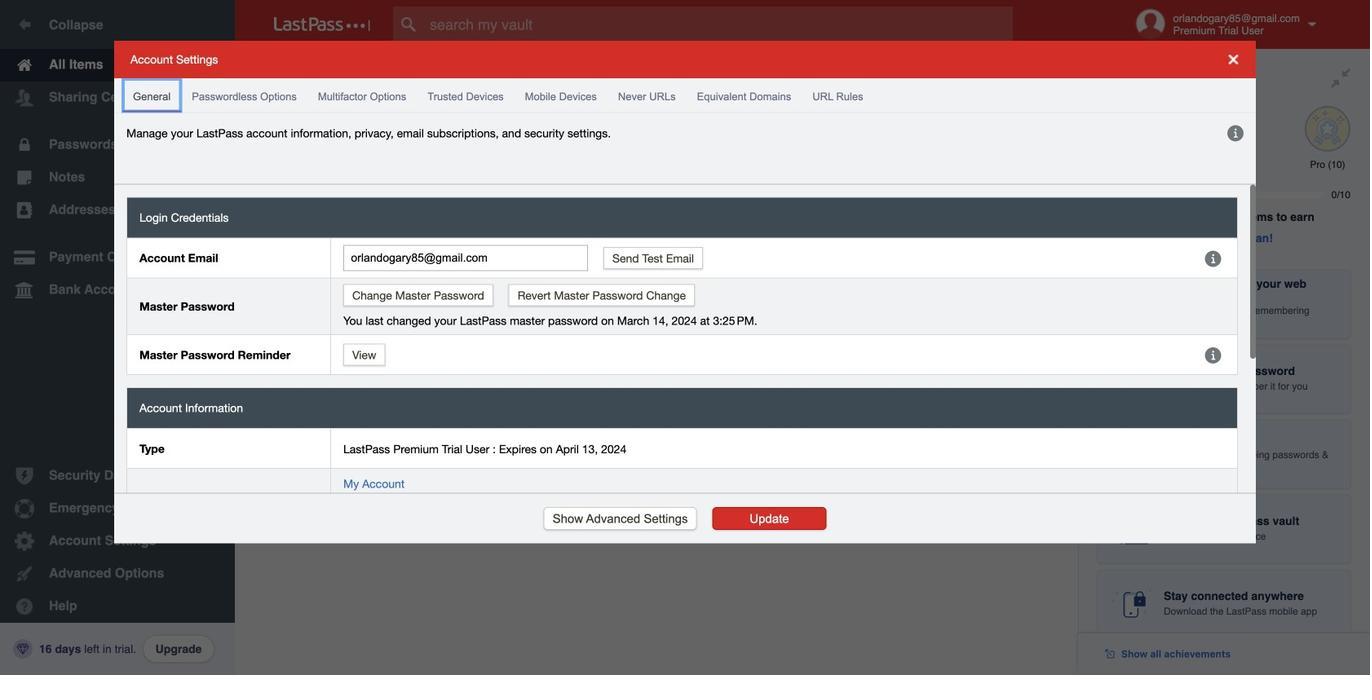 Task type: vqa. For each thing, say whether or not it's contained in the screenshot.
LastPass image
yes



Task type: describe. For each thing, give the bounding box(es) containing it.
search my vault text field
[[393, 7, 1045, 42]]

main content main content
[[235, 49, 1078, 53]]



Task type: locate. For each thing, give the bounding box(es) containing it.
main navigation navigation
[[0, 0, 235, 675]]

lastpass image
[[274, 17, 370, 32]]

Search search field
[[393, 7, 1045, 42]]



